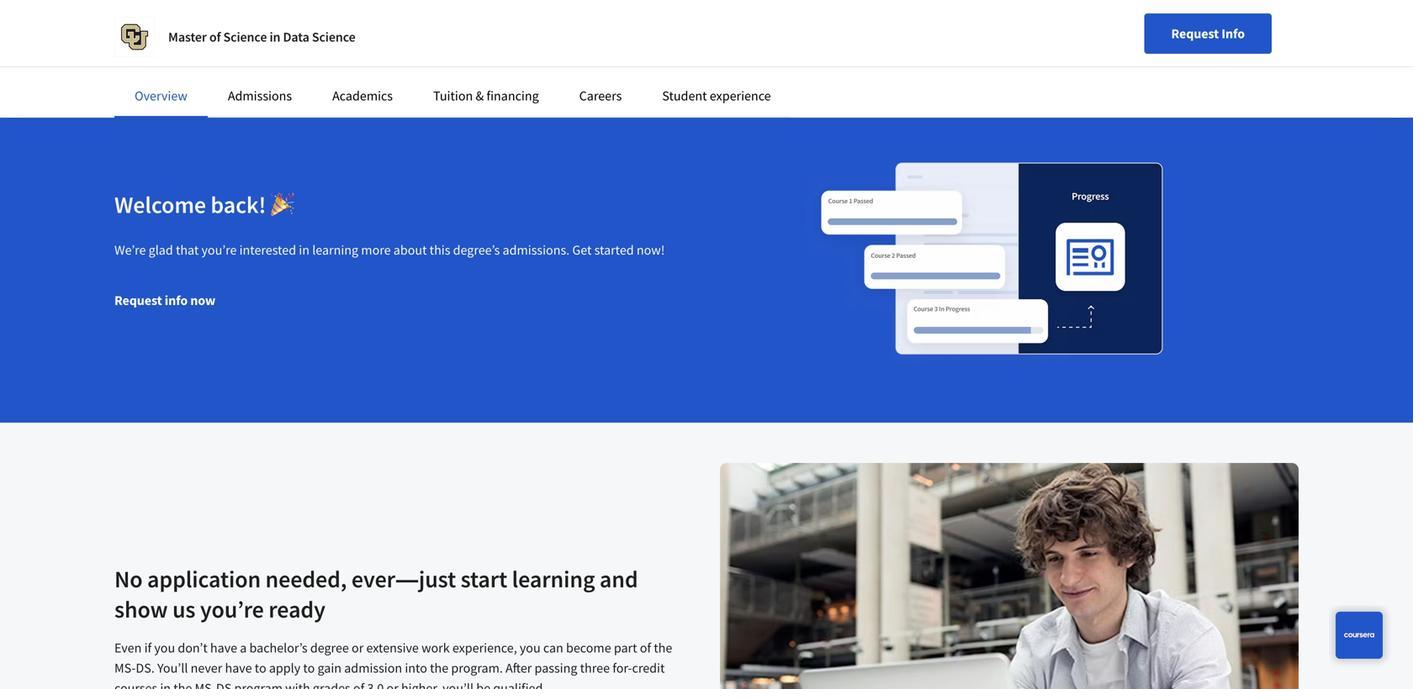 Task type: vqa. For each thing, say whether or not it's contained in the screenshot.
Get Report
no



Task type: describe. For each thing, give the bounding box(es) containing it.
grades
[[313, 681, 351, 690]]

request info now button
[[101, 281, 229, 321]]

application
[[147, 565, 261, 594]]

thriving
[[246, 15, 290, 32]]

can
[[543, 640, 564, 657]]

back!
[[211, 190, 266, 220]]

0 vertical spatial have
[[210, 640, 237, 657]]

get
[[572, 242, 592, 259]]

university of colorado boulder logo image
[[114, 17, 155, 57]]

qualified.
[[493, 681, 546, 690]]

request for request info now
[[114, 292, 162, 309]]

welcome back! 🎉
[[114, 190, 294, 220]]

🎉
[[271, 190, 294, 220]]

never
[[191, 660, 222, 677]]

1 vertical spatial of
[[640, 640, 651, 657]]

master
[[168, 29, 207, 45]]

bachelor's
[[249, 640, 308, 657]]

tuition & financing link
[[433, 88, 539, 104]]

help
[[208, 35, 233, 52]]

you for don't
[[520, 640, 541, 657]]

0 horizontal spatial you
[[154, 640, 175, 657]]

0 horizontal spatial learning
[[312, 242, 359, 259]]

ds.
[[136, 660, 155, 677]]

experience
[[710, 88, 771, 104]]

with
[[285, 681, 310, 690]]

no
[[114, 565, 143, 594]]

overview link
[[135, 88, 187, 104]]

request info button
[[1145, 13, 1272, 54]]

alumni
[[292, 15, 332, 32]]

info
[[1222, 25, 1245, 42]]

gain
[[318, 660, 342, 677]]

succeed
[[259, 35, 305, 52]]

financing
[[487, 88, 539, 104]]

we're
[[114, 242, 146, 259]]

glad
[[149, 242, 173, 259]]

credit
[[632, 660, 665, 677]]

2 vertical spatial the
[[174, 681, 192, 690]]

you'll
[[443, 681, 474, 690]]

network
[[335, 15, 381, 32]]

a inside even if you don't have a bachelor's degree or extensive work experience, you can become part of the ms-ds. you'll never have to apply to gain admission into the program.  after passing three for-credit courses in the ms-ds program with grades of 3.0 or higher, you'll be qualified.
[[240, 640, 247, 657]]

degree
[[310, 640, 349, 657]]

we're glad that you're interested in learning more about this degree's admissions. get started now!
[[114, 242, 665, 259]]

1 science from the left
[[223, 29, 267, 45]]

be
[[476, 681, 491, 690]]

three
[[580, 660, 610, 677]]

work
[[422, 640, 450, 657]]

don't
[[178, 640, 208, 657]]

1 vertical spatial have
[[225, 660, 252, 677]]

3.0
[[367, 681, 384, 690]]

that
[[176, 242, 199, 259]]

a inside "join a robust and thriving alumni network and career services to help you succeed after graduation"
[[173, 15, 180, 32]]

welcome
[[114, 190, 206, 220]]

master of science in data science
[[168, 29, 356, 45]]

info
[[165, 292, 188, 309]]

no application needed, ever―just start learning and show us you're ready
[[114, 565, 638, 625]]

&
[[476, 88, 484, 104]]

learning inside no application needed, ever―just start learning and show us you're ready
[[512, 565, 595, 594]]

part
[[614, 640, 637, 657]]

you're inside no application needed, ever―just start learning and show us you're ready
[[200, 595, 264, 625]]

admissions.
[[503, 242, 570, 259]]

degree's
[[453, 242, 500, 259]]

tuition
[[433, 88, 473, 104]]

1 horizontal spatial the
[[430, 660, 449, 677]]

academics
[[332, 88, 393, 104]]

in inside even if you don't have a bachelor's degree or extensive work experience, you can become part of the ms-ds. you'll never have to apply to gain admission into the program.  after passing three for-credit courses in the ms-ds program with grades of 3.0 or higher, you'll be qualified.
[[160, 681, 171, 690]]

1 horizontal spatial to
[[255, 660, 266, 677]]

become
[[566, 640, 611, 657]]

2 science from the left
[[312, 29, 356, 45]]

this
[[430, 242, 450, 259]]

now
[[190, 292, 216, 309]]



Task type: locate. For each thing, give the bounding box(es) containing it.
1 vertical spatial you're
[[200, 595, 264, 625]]

academics link
[[332, 88, 393, 104]]

you
[[236, 35, 257, 52], [154, 640, 175, 657], [520, 640, 541, 657]]

1 horizontal spatial a
[[240, 640, 247, 657]]

more
[[361, 242, 391, 259]]

in right interested on the left top
[[299, 242, 310, 259]]

a
[[173, 15, 180, 32], [240, 640, 247, 657]]

0 vertical spatial the
[[654, 640, 673, 657]]

1 vertical spatial in
[[299, 242, 310, 259]]

1 vertical spatial ms-
[[195, 681, 216, 690]]

0 horizontal spatial science
[[223, 29, 267, 45]]

to inside "join a robust and thriving alumni network and career services to help you succeed after graduation"
[[194, 35, 205, 52]]

1 horizontal spatial in
[[270, 29, 281, 45]]

careers link
[[579, 88, 622, 104]]

0 horizontal spatial and
[[222, 15, 243, 32]]

and up part
[[600, 565, 638, 594]]

after
[[506, 660, 532, 677]]

now!
[[637, 242, 665, 259]]

1 horizontal spatial science
[[312, 29, 356, 45]]

join
[[146, 15, 170, 32]]

careers
[[579, 88, 622, 104]]

0 vertical spatial of
[[209, 29, 221, 45]]

show
[[114, 595, 168, 625]]

for-
[[613, 660, 632, 677]]

start
[[461, 565, 507, 594]]

the
[[654, 640, 673, 657], [430, 660, 449, 677], [174, 681, 192, 690]]

0 vertical spatial a
[[173, 15, 180, 32]]

of right part
[[640, 640, 651, 657]]

robust
[[183, 15, 219, 32]]

in left data
[[270, 29, 281, 45]]

in
[[270, 29, 281, 45], [299, 242, 310, 259], [160, 681, 171, 690]]

program
[[234, 681, 283, 690]]

overview
[[135, 88, 187, 104]]

have up never
[[210, 640, 237, 657]]

tuition & financing
[[433, 88, 539, 104]]

apply
[[269, 660, 301, 677]]

0 vertical spatial ms-
[[114, 660, 136, 677]]

1 vertical spatial request
[[114, 292, 162, 309]]

to down robust
[[194, 35, 205, 52]]

career
[[408, 15, 444, 32]]

you for and
[[236, 35, 257, 52]]

and inside no application needed, ever―just start learning and show us you're ready
[[600, 565, 638, 594]]

0 horizontal spatial a
[[173, 15, 180, 32]]

ms- up courses
[[114, 660, 136, 677]]

0 horizontal spatial to
[[194, 35, 205, 52]]

after
[[307, 35, 333, 52]]

to up the with
[[303, 660, 315, 677]]

you inside "join a robust and thriving alumni network and career services to help you succeed after graduation"
[[236, 35, 257, 52]]

2 vertical spatial of
[[353, 681, 365, 690]]

a right join
[[173, 15, 180, 32]]

services
[[146, 35, 191, 52]]

2 horizontal spatial the
[[654, 640, 673, 657]]

0 vertical spatial request
[[1172, 25, 1219, 42]]

1 horizontal spatial you
[[236, 35, 257, 52]]

1 horizontal spatial ms-
[[195, 681, 216, 690]]

graduation
[[336, 35, 398, 52]]

have
[[210, 640, 237, 657], [225, 660, 252, 677]]

or up 'admission'
[[352, 640, 364, 657]]

of right master
[[209, 29, 221, 45]]

the up credit
[[654, 640, 673, 657]]

student experience
[[662, 88, 771, 104]]

0 horizontal spatial in
[[160, 681, 171, 690]]

a left bachelor's
[[240, 640, 247, 657]]

1 horizontal spatial request
[[1172, 25, 1219, 42]]

2 horizontal spatial in
[[299, 242, 310, 259]]

2 vertical spatial in
[[160, 681, 171, 690]]

you right help at the top left of page
[[236, 35, 257, 52]]

student experience link
[[662, 88, 771, 104]]

data
[[283, 29, 309, 45]]

request left info at the right top of the page
[[1172, 25, 1219, 42]]

the down you'll
[[174, 681, 192, 690]]

extensive
[[366, 640, 419, 657]]

1 vertical spatial the
[[430, 660, 449, 677]]

0 vertical spatial learning
[[312, 242, 359, 259]]

science
[[223, 29, 267, 45], [312, 29, 356, 45]]

1 horizontal spatial of
[[353, 681, 365, 690]]

0 vertical spatial or
[[352, 640, 364, 657]]

student
[[662, 88, 707, 104]]

2 horizontal spatial you
[[520, 640, 541, 657]]

learning
[[312, 242, 359, 259], [512, 565, 595, 594]]

started
[[595, 242, 634, 259]]

0 vertical spatial you're
[[202, 242, 237, 259]]

science right data
[[312, 29, 356, 45]]

courses
[[114, 681, 157, 690]]

ms- down never
[[195, 681, 216, 690]]

higher,
[[401, 681, 440, 690]]

even if you don't have a bachelor's degree or extensive work experience, you can become part of the ms-ds. you'll never have to apply to gain admission into the program.  after passing three for-credit courses in the ms-ds program with grades of 3.0 or higher, you'll be qualified.
[[114, 640, 673, 690]]

science right robust
[[223, 29, 267, 45]]

and left the career
[[384, 15, 406, 32]]

ms-
[[114, 660, 136, 677], [195, 681, 216, 690]]

the down work
[[430, 660, 449, 677]]

0 horizontal spatial or
[[352, 640, 364, 657]]

even
[[114, 640, 142, 657]]

admission
[[344, 660, 402, 677]]

2 horizontal spatial of
[[640, 640, 651, 657]]

interested
[[239, 242, 296, 259]]

request info
[[1172, 25, 1245, 42]]

1 horizontal spatial learning
[[512, 565, 595, 594]]

request left info
[[114, 292, 162, 309]]

2 horizontal spatial and
[[600, 565, 638, 594]]

or right 3.0
[[387, 681, 399, 690]]

program.
[[451, 660, 503, 677]]

to up program
[[255, 660, 266, 677]]

0 horizontal spatial the
[[174, 681, 192, 690]]

0 horizontal spatial request
[[114, 292, 162, 309]]

you're down 'application'
[[200, 595, 264, 625]]

ready
[[269, 595, 326, 625]]

you'll
[[157, 660, 188, 677]]

embedded module image image
[[778, 135, 1207, 383]]

2 horizontal spatial to
[[303, 660, 315, 677]]

and up help at the top left of page
[[222, 15, 243, 32]]

you up 'after'
[[520, 640, 541, 657]]

1 vertical spatial a
[[240, 640, 247, 657]]

passing
[[535, 660, 578, 677]]

learning up can
[[512, 565, 595, 594]]

in down you'll
[[160, 681, 171, 690]]

into
[[405, 660, 427, 677]]

learning left more
[[312, 242, 359, 259]]

of left 3.0
[[353, 681, 365, 690]]

0 vertical spatial in
[[270, 29, 281, 45]]

us
[[172, 595, 196, 625]]

0 horizontal spatial ms-
[[114, 660, 136, 677]]

experience,
[[453, 640, 517, 657]]

join a robust and thriving alumni network and career services to help you succeed after graduation
[[146, 15, 444, 52]]

needed,
[[265, 565, 347, 594]]

request for request info
[[1172, 25, 1219, 42]]

admissions link
[[228, 88, 292, 104]]

1 vertical spatial or
[[387, 681, 399, 690]]

ever―just
[[352, 565, 456, 594]]

of
[[209, 29, 221, 45], [640, 640, 651, 657], [353, 681, 365, 690]]

request
[[1172, 25, 1219, 42], [114, 292, 162, 309]]

if
[[144, 640, 152, 657]]

1 horizontal spatial and
[[384, 15, 406, 32]]

request info now
[[114, 292, 216, 309]]

1 horizontal spatial or
[[387, 681, 399, 690]]

you right if
[[154, 640, 175, 657]]

admissions
[[228, 88, 292, 104]]

1 vertical spatial learning
[[512, 565, 595, 594]]

have up 'ds'
[[225, 660, 252, 677]]

0 horizontal spatial of
[[209, 29, 221, 45]]

and
[[222, 15, 243, 32], [384, 15, 406, 32], [600, 565, 638, 594]]

ds
[[216, 681, 232, 690]]

you're right that
[[202, 242, 237, 259]]

about
[[394, 242, 427, 259]]



